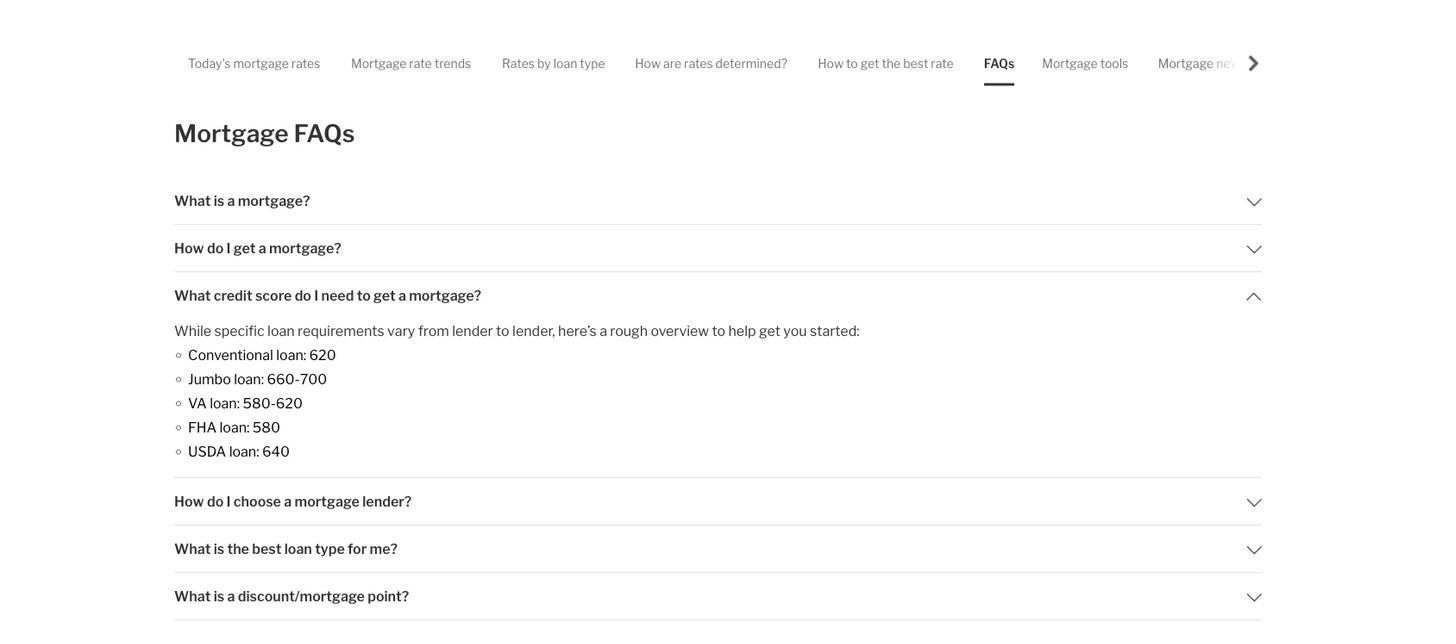 Task type: locate. For each thing, give the bounding box(es) containing it.
mortgage
[[351, 56, 407, 71], [1042, 56, 1098, 71], [1159, 56, 1214, 71], [174, 119, 289, 148]]

rate left trends
[[409, 56, 432, 71]]

best down choose
[[252, 541, 282, 558]]

lender right from
[[452, 323, 493, 340]]

is for best
[[214, 541, 224, 558]]

the down after
[[882, 56, 901, 71]]

this
[[714, 31, 738, 48]]

loan,
[[275, 55, 305, 72]]

0 vertical spatial the
[[992, 31, 1014, 48]]

what is the best loan type for me?
[[174, 541, 398, 558]]

0 horizontal spatial and
[[643, 31, 667, 48]]

loan: left 640
[[229, 444, 259, 460]]

1 vertical spatial lender
[[452, 323, 493, 340]]

how for how are rates determined?
[[635, 56, 661, 71]]

i left choose
[[227, 494, 231, 510]]

is
[[214, 192, 224, 209], [214, 541, 224, 558], [214, 588, 224, 605]]

get right help
[[759, 323, 781, 340]]

1 horizontal spatial and
[[1193, 31, 1217, 48]]

620
[[309, 347, 336, 364], [276, 395, 303, 412]]

rates left can
[[773, 31, 806, 48]]

you inside while specific loan requirements vary from lender to lender, here's a rough overview to help get you started: conventional loan: 620 jumbo loan: 660-700 va loan: 580-620 fha loan: 580 usda loan: 640
[[784, 323, 807, 340]]

get down what is a mortgage?
[[234, 240, 256, 257]]

for
[[348, 541, 367, 558]]

loan for specific
[[268, 323, 295, 340]]

how for how to get the best rate
[[818, 56, 844, 71]]

your
[[243, 55, 272, 72], [333, 55, 362, 72], [470, 55, 499, 72]]

0 vertical spatial loan
[[554, 56, 578, 71]]

how down usda
[[174, 494, 204, 510]]

mortgage right today's
[[233, 56, 289, 71]]

0 vertical spatial 620
[[309, 347, 336, 364]]

3 is from the top
[[214, 588, 224, 605]]

a up vary at the bottom left
[[399, 287, 406, 304]]

how for how do i choose a mortgage lender?
[[174, 494, 204, 510]]

sign
[[963, 31, 989, 48]]

what
[[174, 192, 211, 209], [174, 287, 211, 304], [174, 541, 211, 558], [174, 588, 211, 605]]

1 vertical spatial you
[[784, 323, 807, 340]]

time
[[741, 31, 770, 48]]

i up credit
[[227, 240, 231, 257]]

how are rates determined? link
[[635, 41, 788, 86]]

loan
[[554, 56, 578, 71], [268, 323, 295, 340], [285, 541, 312, 558]]

0 horizontal spatial your
[[243, 55, 272, 72]]

mortgage? up what credit score do i need to get a mortgage?
[[269, 240, 342, 257]]

1 your from the left
[[243, 55, 272, 72]]

1 vertical spatial type
[[315, 541, 345, 558]]

and up are
[[643, 31, 667, 48]]

type
[[580, 56, 605, 71], [315, 541, 345, 558]]

rates for today's mortgage rates
[[291, 56, 320, 71]]

i left need
[[314, 287, 319, 304]]

2 horizontal spatial mortgage
[[502, 55, 565, 72]]

today's mortgage rates
[[188, 56, 320, 71]]

to left lock
[[409, 55, 423, 72]]

loan down score
[[268, 323, 295, 340]]

1 is from the top
[[214, 192, 224, 209]]

1 horizontal spatial 620
[[309, 347, 336, 364]]

0 horizontal spatial mortgage
[[233, 56, 289, 71]]

do left choose
[[207, 494, 224, 510]]

0 vertical spatial is
[[214, 192, 224, 209]]

faqs down ask
[[294, 119, 355, 148]]

0 vertical spatial faqs
[[984, 56, 1015, 71]]

the
[[992, 31, 1014, 48], [882, 56, 901, 71], [227, 541, 249, 558]]

1 horizontal spatial type
[[580, 56, 605, 71]]

0 vertical spatial do
[[207, 240, 224, 257]]

how do i get a mortgage?
[[174, 240, 342, 257]]

1 vertical spatial is
[[214, 541, 224, 558]]

1 horizontal spatial lender
[[452, 323, 493, 340]]

1 what from the top
[[174, 192, 211, 209]]

do up credit
[[207, 240, 224, 257]]

660-
[[267, 371, 300, 388]]

a
[[227, 192, 235, 209], [259, 240, 266, 257], [399, 287, 406, 304], [600, 323, 607, 340], [284, 494, 292, 510], [227, 588, 235, 605]]

0 horizontal spatial type
[[315, 541, 345, 558]]

get up vary at the bottom left
[[374, 287, 396, 304]]

loan right the "by"
[[554, 56, 578, 71]]

0 horizontal spatial the
[[227, 541, 249, 558]]

2 horizontal spatial rates
[[773, 31, 806, 48]]

get
[[861, 56, 880, 71], [234, 240, 256, 257], [374, 287, 396, 304], [759, 323, 781, 340]]

today's
[[188, 56, 231, 71]]

rates
[[773, 31, 806, 48], [291, 56, 320, 71], [684, 56, 713, 71]]

and up mortgage news
[[1193, 31, 1217, 48]]

how
[[635, 56, 661, 71], [818, 56, 844, 71], [174, 240, 204, 257], [174, 494, 204, 510]]

2 vertical spatial do
[[207, 494, 224, 510]]

lock
[[426, 55, 452, 72]]

620 down the 660-
[[276, 395, 303, 412]]

1 vertical spatial best
[[252, 541, 282, 558]]

2 vertical spatial is
[[214, 588, 224, 605]]

loan for by
[[554, 56, 578, 71]]

credit
[[214, 287, 252, 304]]

have
[[1220, 31, 1251, 48]]

mortgage inside today's mortgage rates link
[[233, 56, 289, 71]]

loan inside while specific loan requirements vary from lender to lender, here's a rough overview to help get you started: conventional loan: 620 jumbo loan: 660-700 va loan: 580-620 fha loan: 580 usda loan: 640
[[268, 323, 295, 340]]

a left rough
[[600, 323, 607, 340]]

rates down during
[[684, 56, 713, 71]]

1 horizontal spatial your
[[333, 55, 362, 72]]

0 horizontal spatial lender
[[365, 55, 406, 72]]

2 vertical spatial the
[[227, 541, 249, 558]]

you left started:
[[784, 323, 807, 340]]

me?
[[370, 541, 398, 558]]

your right in
[[470, 55, 499, 72]]

1 horizontal spatial rate
[[931, 56, 954, 71]]

mortgage right ask
[[351, 56, 407, 71]]

loan:
[[276, 347, 306, 364], [234, 371, 264, 388], [210, 395, 240, 412], [220, 419, 250, 436], [229, 444, 259, 460]]

the down choose
[[227, 541, 249, 558]]

i
[[227, 240, 231, 257], [314, 287, 319, 304], [227, 494, 231, 510]]

2 what from the top
[[174, 287, 211, 304]]

640
[[262, 444, 290, 460]]

loan: up 580-
[[234, 371, 264, 388]]

loan up discount/mortgage
[[285, 541, 312, 558]]

1 horizontal spatial faqs
[[984, 56, 1015, 71]]

mortgage for mortgage tools
[[1042, 56, 1098, 71]]

620 up 700
[[309, 347, 336, 364]]

1 vertical spatial mortgage?
[[269, 240, 342, 257]]

you
[[936, 31, 960, 48], [784, 323, 807, 340]]

mortgage? up how do i get a mortgage?
[[238, 192, 310, 209]]

what is a discount/mortgage point?
[[174, 588, 409, 605]]

1 horizontal spatial rates
[[684, 56, 713, 71]]

mortgage down 'takes'
[[502, 55, 565, 72]]

while
[[174, 323, 211, 340]]

how down can
[[818, 56, 844, 71]]

i for choose
[[227, 494, 231, 510]]

2 vertical spatial i
[[227, 494, 231, 510]]

1 horizontal spatial best
[[904, 56, 929, 71]]

mortgage tools link
[[1042, 41, 1129, 86]]

what for what is the best loan type for me?
[[174, 541, 211, 558]]

your left loan,
[[243, 55, 272, 72]]

rate
[[409, 56, 432, 71], [931, 56, 954, 71]]

you left the sign at the right
[[936, 31, 960, 48]]

lender inside while specific loan requirements vary from lender to lender, here's a rough overview to help get you started: conventional loan: 620 jumbo loan: 660-700 va loan: 580-620 fha loan: 580 usda loan: 640
[[452, 323, 493, 340]]

faqs
[[984, 56, 1015, 71], [294, 119, 355, 148]]

0 vertical spatial lender
[[365, 55, 406, 72]]

determined?
[[716, 56, 788, 71]]

lender left lock
[[365, 55, 406, 72]]

type down several at the left of the page
[[580, 56, 605, 71]]

1 vertical spatial loan
[[268, 323, 295, 340]]

best down after
[[904, 56, 929, 71]]

mortgage for mortgage faqs
[[174, 119, 289, 148]]

1 vertical spatial i
[[314, 287, 319, 304]]

0 horizontal spatial rates
[[291, 56, 320, 71]]

faqs link
[[984, 41, 1015, 86]]

while specific loan requirements vary from lender to lender, here's a rough overview to help get you started: conventional loan: 620 jumbo loan: 660-700 va loan: 580-620 fha loan: 580 usda loan: 640
[[174, 323, 860, 460]]

3 what from the top
[[174, 541, 211, 558]]

1 vertical spatial 620
[[276, 395, 303, 412]]

1 vertical spatial faqs
[[294, 119, 355, 148]]

what for what is a discount/mortgage point?
[[174, 588, 211, 605]]

type left for
[[315, 541, 345, 558]]

mortgage
[[502, 55, 565, 72], [233, 56, 289, 71], [295, 494, 360, 510]]

mortgage up for
[[295, 494, 360, 510]]

help
[[729, 323, 756, 340]]

do
[[207, 240, 224, 257], [295, 287, 311, 304], [207, 494, 224, 510]]

to
[[409, 55, 423, 72], [846, 56, 858, 71], [357, 287, 371, 304], [496, 323, 510, 340], [712, 323, 726, 340]]

loan: left 580
[[220, 419, 250, 436]]

requirements
[[298, 323, 385, 340]]

is for discount/mortgage
[[214, 588, 224, 605]]

mortgage inside takes several weeks, and during this time rates can fluctuate. after you sign the home purchase agreement and have secured your loan, ask your lender to lock in your mortgage rate.
[[502, 55, 565, 72]]

mortgage down purchase
[[1042, 56, 1098, 71]]

2 is from the top
[[214, 541, 224, 558]]

weeks,
[[596, 31, 640, 48]]

a up score
[[259, 240, 266, 257]]

your right ask
[[333, 55, 362, 72]]

rates
[[502, 56, 535, 71]]

rate down after
[[931, 56, 954, 71]]

2 horizontal spatial the
[[992, 31, 1014, 48]]

vary
[[387, 323, 415, 340]]

lender
[[365, 55, 406, 72], [452, 323, 493, 340]]

0 vertical spatial type
[[580, 56, 605, 71]]

lender?
[[363, 494, 412, 510]]

do for choose
[[207, 494, 224, 510]]

faqs down the sign at the right
[[984, 56, 1015, 71]]

1 horizontal spatial you
[[936, 31, 960, 48]]

how down what is a mortgage?
[[174, 240, 204, 257]]

mortgage down agreement
[[1159, 56, 1214, 71]]

mortgage up what is a mortgage?
[[174, 119, 289, 148]]

0 vertical spatial i
[[227, 240, 231, 257]]

mortgage? up from
[[409, 287, 482, 304]]

0 horizontal spatial you
[[784, 323, 807, 340]]

2 horizontal spatial your
[[470, 55, 499, 72]]

several
[[546, 31, 593, 48]]

rates for how are rates determined?
[[684, 56, 713, 71]]

choose
[[234, 494, 281, 510]]

how left are
[[635, 56, 661, 71]]

i for get
[[227, 240, 231, 257]]

mortgage tools
[[1042, 56, 1129, 71]]

best
[[904, 56, 929, 71], [252, 541, 282, 558]]

do for get
[[207, 240, 224, 257]]

0 vertical spatial you
[[936, 31, 960, 48]]

can
[[809, 31, 832, 48]]

rates up mortgage faqs
[[291, 56, 320, 71]]

do right score
[[295, 287, 311, 304]]

1 horizontal spatial the
[[882, 56, 901, 71]]

are
[[664, 56, 682, 71]]

mortgage inside "link"
[[1159, 56, 1214, 71]]

the right the sign at the right
[[992, 31, 1014, 48]]

4 what from the top
[[174, 588, 211, 605]]

overview
[[651, 323, 709, 340]]

0 horizontal spatial rate
[[409, 56, 432, 71]]

secured
[[188, 55, 240, 72]]

mortgage news
[[1159, 56, 1247, 71]]

how to get the best rate link
[[818, 41, 954, 86]]

rates inside takes several weeks, and during this time rates can fluctuate. after you sign the home purchase agreement and have secured your loan, ask your lender to lock in your mortgage rate.
[[773, 31, 806, 48]]

to inside takes several weeks, and during this time rates can fluctuate. after you sign the home purchase agreement and have secured your loan, ask your lender to lock in your mortgage rate.
[[409, 55, 423, 72]]



Task type: vqa. For each thing, say whether or not it's contained in the screenshot.
'About'
no



Task type: describe. For each thing, give the bounding box(es) containing it.
0 horizontal spatial faqs
[[294, 119, 355, 148]]

mortgage rate trends
[[351, 56, 471, 71]]

what for what is a mortgage?
[[174, 192, 211, 209]]

how to get the best rate
[[818, 56, 954, 71]]

tools
[[1101, 56, 1129, 71]]

discount/mortgage
[[238, 588, 365, 605]]

home
[[1017, 31, 1053, 48]]

you inside takes several weeks, and during this time rates can fluctuate. after you sign the home purchase agreement and have secured your loan, ask your lender to lock in your mortgage rate.
[[936, 31, 960, 48]]

score
[[255, 287, 292, 304]]

conventional
[[188, 347, 273, 364]]

1 horizontal spatial mortgage
[[295, 494, 360, 510]]

the inside takes several weeks, and during this time rates can fluctuate. after you sign the home purchase agreement and have secured your loan, ask your lender to lock in your mortgage rate.
[[992, 31, 1014, 48]]

point?
[[368, 588, 409, 605]]

purchase
[[1056, 31, 1116, 48]]

1 and from the left
[[643, 31, 667, 48]]

get inside while specific loan requirements vary from lender to lender, here's a rough overview to help get you started: conventional loan: 620 jumbo loan: 660-700 va loan: 580-620 fha loan: 580 usda loan: 640
[[759, 323, 781, 340]]

takes
[[508, 31, 543, 48]]

2 your from the left
[[333, 55, 362, 72]]

a right choose
[[284, 494, 292, 510]]

usda
[[188, 444, 226, 460]]

to left help
[[712, 323, 726, 340]]

va
[[188, 395, 207, 412]]

a up how do i get a mortgage?
[[227, 192, 235, 209]]

0 vertical spatial best
[[904, 56, 929, 71]]

to left lender, on the left bottom
[[496, 323, 510, 340]]

2 rate from the left
[[931, 56, 954, 71]]

trends
[[435, 56, 471, 71]]

get down fluctuate.
[[861, 56, 880, 71]]

2 vertical spatial loan
[[285, 541, 312, 558]]

0 vertical spatial mortgage?
[[238, 192, 310, 209]]

how do i choose a mortgage lender?
[[174, 494, 412, 510]]

by
[[537, 56, 551, 71]]

loan: up the 660-
[[276, 347, 306, 364]]

what credit score do i need to get a mortgage?
[[174, 287, 482, 304]]

what is a mortgage?
[[174, 192, 310, 209]]

lender inside takes several weeks, and during this time rates can fluctuate. after you sign the home purchase agreement and have secured your loan, ask your lender to lock in your mortgage rate.
[[365, 55, 406, 72]]

fha
[[188, 419, 217, 436]]

1 vertical spatial do
[[295, 287, 311, 304]]

rates by loan type
[[502, 56, 605, 71]]

what for what credit score do i need to get a mortgage?
[[174, 287, 211, 304]]

agreement
[[1119, 31, 1190, 48]]

specific
[[214, 323, 265, 340]]

need
[[321, 287, 354, 304]]

to right need
[[357, 287, 371, 304]]

to down fluctuate.
[[846, 56, 858, 71]]

a inside while specific loan requirements vary from lender to lender, here's a rough overview to help get you started: conventional loan: 620 jumbo loan: 660-700 va loan: 580-620 fha loan: 580 usda loan: 640
[[600, 323, 607, 340]]

0 horizontal spatial 620
[[276, 395, 303, 412]]

next image
[[1247, 56, 1262, 71]]

rates by loan type link
[[502, 41, 605, 86]]

a left discount/mortgage
[[227, 588, 235, 605]]

loan: right the va
[[210, 395, 240, 412]]

mortgage news link
[[1159, 41, 1247, 86]]

2 vertical spatial mortgage?
[[409, 287, 482, 304]]

after
[[899, 31, 933, 48]]

3 your from the left
[[470, 55, 499, 72]]

1 rate from the left
[[409, 56, 432, 71]]

is for mortgage?
[[214, 192, 224, 209]]

started:
[[810, 323, 860, 340]]

today's mortgage rates link
[[188, 41, 320, 86]]

580-
[[243, 395, 276, 412]]

news
[[1217, 56, 1247, 71]]

in
[[455, 55, 467, 72]]

rate.
[[568, 55, 597, 72]]

mortgage for mortgage news
[[1159, 56, 1214, 71]]

ask
[[308, 55, 330, 72]]

from
[[418, 323, 449, 340]]

580
[[253, 419, 280, 436]]

700
[[300, 371, 327, 388]]

lender,
[[513, 323, 555, 340]]

rough
[[610, 323, 648, 340]]

fluctuate.
[[835, 31, 896, 48]]

jumbo
[[188, 371, 231, 388]]

0 horizontal spatial best
[[252, 541, 282, 558]]

mortgage for mortgage rate trends
[[351, 56, 407, 71]]

2 and from the left
[[1193, 31, 1217, 48]]

during
[[670, 31, 711, 48]]

here's
[[558, 323, 597, 340]]

mortgage faqs
[[174, 119, 355, 148]]

mortgage rate trends link
[[351, 41, 471, 86]]

how for how do i get a mortgage?
[[174, 240, 204, 257]]

how are rates determined?
[[635, 56, 788, 71]]

takes several weeks, and during this time rates can fluctuate. after you sign the home purchase agreement and have secured your loan, ask your lender to lock in your mortgage rate.
[[188, 31, 1254, 72]]

1 vertical spatial the
[[882, 56, 901, 71]]



